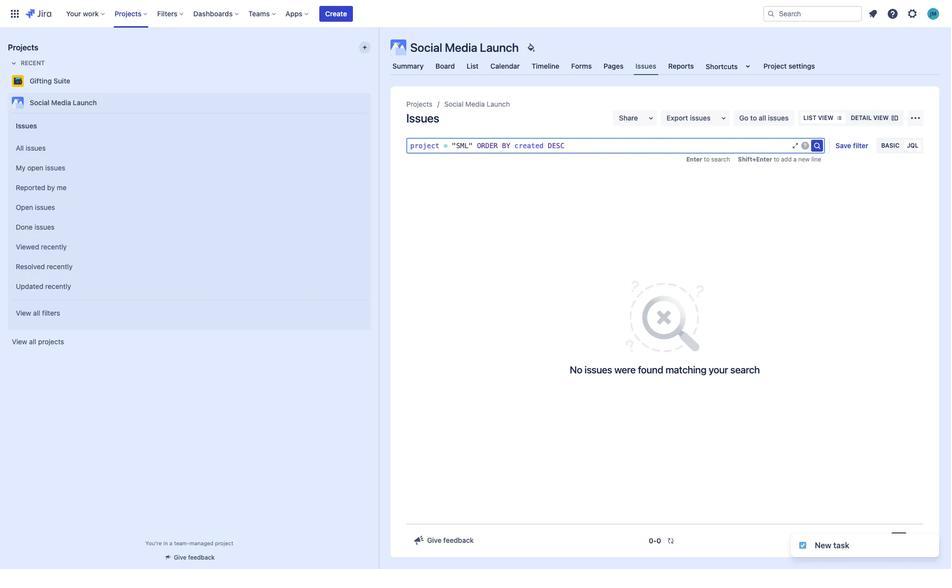 Task type: vqa. For each thing, say whether or not it's contained in the screenshot.
your
yes



Task type: describe. For each thing, give the bounding box(es) containing it.
issues for projects link
[[407, 111, 439, 125]]

managed
[[190, 541, 214, 547]]

view for list view
[[818, 114, 834, 122]]

all for filters
[[33, 309, 40, 317]]

matching
[[666, 364, 707, 376]]

open
[[16, 203, 33, 211]]

suite
[[54, 77, 70, 85]]

in
[[163, 541, 168, 547]]

recent
[[21, 59, 45, 67]]

board link
[[434, 57, 457, 75]]

timeline
[[532, 62, 560, 70]]

refresh image
[[667, 538, 675, 545]]

recently for viewed recently
[[41, 243, 67, 251]]

no
[[570, 364, 583, 376]]

open share dialog image
[[645, 112, 657, 124]]

view for view all filters
[[16, 309, 31, 317]]

your work
[[66, 9, 99, 18]]

filters
[[157, 9, 178, 18]]

timeline link
[[530, 57, 562, 75]]

dashboards
[[193, 9, 233, 18]]

Search field
[[764, 6, 862, 22]]

new
[[799, 156, 810, 163]]

notifications image
[[867, 8, 879, 20]]

add
[[781, 156, 792, 163]]

save
[[836, 141, 852, 150]]

project settings
[[764, 62, 815, 70]]

save filter
[[836, 141, 869, 150]]

gifting
[[30, 77, 52, 85]]

issues for no issues were found matching your search
[[585, 364, 612, 376]]

shortcuts button
[[704, 57, 756, 75]]

go to all issues
[[740, 114, 789, 122]]

1 horizontal spatial search
[[731, 364, 760, 376]]

export issues button
[[661, 110, 730, 126]]

pages link
[[602, 57, 626, 75]]

create project image
[[361, 44, 369, 51]]

created
[[515, 142, 544, 150]]

apps button
[[283, 6, 312, 22]]

social media launch up list link
[[410, 41, 519, 54]]

view all projects
[[12, 338, 64, 346]]

enter to search
[[687, 156, 730, 163]]

teams button
[[246, 6, 280, 22]]

1 vertical spatial projects
[[8, 43, 38, 52]]

updated recently link
[[12, 277, 367, 297]]

pages
[[604, 62, 624, 70]]

no issues were found matching your search
[[570, 364, 760, 376]]

0
[[657, 537, 661, 545]]

editor image
[[792, 142, 800, 150]]

settings
[[789, 62, 815, 70]]

view all filters
[[16, 309, 60, 317]]

1 vertical spatial give feedback button
[[158, 550, 221, 566]]

JQL query field
[[407, 139, 792, 153]]

team-
[[174, 541, 190, 547]]

done issues
[[16, 223, 55, 231]]

viewed recently
[[16, 243, 67, 251]]

all issues link
[[12, 138, 367, 158]]

media down list link
[[466, 100, 485, 108]]

calendar link
[[489, 57, 522, 75]]

by
[[502, 142, 511, 150]]

new task
[[815, 542, 850, 550]]

reports
[[668, 62, 694, 70]]

give feedback for the bottom give feedback 'button'
[[174, 554, 215, 562]]

0-0
[[649, 537, 661, 545]]

media up list link
[[445, 41, 478, 54]]

list view
[[804, 114, 834, 122]]

new task button
[[791, 534, 940, 558]]

add to starred image
[[368, 75, 380, 87]]

view for view all projects
[[12, 338, 27, 346]]

list for list
[[467, 62, 479, 70]]

issues for social media launch link to the left
[[16, 121, 37, 130]]

media down suite
[[51, 98, 71, 107]]

viewed
[[16, 243, 39, 251]]

reported by me
[[16, 183, 67, 192]]

issues inside go to all issues link
[[768, 114, 789, 122]]

enter
[[687, 156, 703, 163]]

export
[[667, 114, 688, 122]]

tab list containing issues
[[385, 57, 946, 75]]

feedback for the bottom give feedback 'button'
[[188, 554, 215, 562]]

gifting suite
[[30, 77, 70, 85]]

resolved recently link
[[12, 257, 367, 277]]

filters
[[42, 309, 60, 317]]

reported
[[16, 183, 45, 192]]

your work button
[[63, 6, 109, 22]]

dashboards button
[[190, 6, 243, 22]]

create button
[[319, 6, 353, 22]]

2 horizontal spatial social
[[444, 100, 464, 108]]

social media launch down suite
[[30, 98, 97, 107]]

resolved recently
[[16, 262, 73, 271]]

detail
[[851, 114, 872, 122]]

viewed recently link
[[12, 237, 367, 257]]

sidebar navigation image
[[368, 40, 390, 59]]

task
[[834, 542, 850, 550]]

apps
[[286, 9, 303, 18]]

my
[[16, 163, 25, 172]]

list link
[[465, 57, 481, 75]]

shift+enter
[[738, 156, 773, 163]]

give for the bottom give feedback 'button'
[[174, 554, 187, 562]]

0 vertical spatial give feedback button
[[407, 533, 480, 549]]

recently for resolved recently
[[47, 262, 73, 271]]

0 horizontal spatial social media launch link
[[8, 93, 367, 113]]

shift+enter to add a new line
[[738, 156, 822, 163]]

social media launch down list link
[[444, 100, 510, 108]]

feedback for top give feedback 'button'
[[444, 537, 474, 545]]

open
[[27, 163, 43, 172]]

view all projects link
[[8, 333, 371, 351]]

primary element
[[6, 0, 764, 27]]

collapse recent projects image
[[8, 57, 20, 69]]

new
[[815, 542, 832, 550]]



Task type: locate. For each thing, give the bounding box(es) containing it.
"sml"
[[452, 142, 473, 150]]

projects button
[[112, 6, 151, 22]]

summary
[[393, 62, 424, 70]]

0 horizontal spatial give
[[174, 554, 187, 562]]

all right the go
[[759, 114, 766, 122]]

1 horizontal spatial list
[[804, 114, 817, 122]]

done
[[16, 223, 33, 231]]

0 horizontal spatial search
[[712, 156, 730, 163]]

line
[[812, 156, 822, 163]]

issues inside my open issues link
[[45, 163, 65, 172]]

projects down summary link
[[407, 100, 433, 108]]

me
[[57, 183, 67, 192]]

search image
[[768, 10, 775, 18]]

view
[[16, 309, 31, 317], [12, 338, 27, 346]]

issues right no
[[585, 364, 612, 376]]

search right your
[[731, 364, 760, 376]]

to for search
[[704, 156, 710, 163]]

social media launch link down gifting suite link
[[8, 93, 367, 113]]

project
[[764, 62, 787, 70]]

projects
[[115, 9, 142, 18], [8, 43, 38, 52], [407, 100, 433, 108]]

0 horizontal spatial issues
[[16, 121, 37, 130]]

0 vertical spatial search
[[712, 156, 730, 163]]

order
[[477, 142, 498, 150]]

all left filters
[[33, 309, 40, 317]]

0 horizontal spatial give feedback
[[174, 554, 215, 562]]

all inside group
[[33, 309, 40, 317]]

projects
[[38, 338, 64, 346]]

filters button
[[154, 6, 187, 22]]

share button
[[613, 110, 657, 126]]

list inside list link
[[467, 62, 479, 70]]

save filter button
[[830, 138, 875, 154]]

done issues link
[[12, 218, 367, 237]]

0 horizontal spatial projects
[[8, 43, 38, 52]]

tab list
[[385, 57, 946, 75]]

social down gifting
[[30, 98, 49, 107]]

export issues
[[667, 114, 711, 122]]

project inside jql query field
[[410, 142, 440, 150]]

2 horizontal spatial issues
[[636, 62, 657, 70]]

recently up resolved recently
[[41, 243, 67, 251]]

open issues
[[16, 203, 55, 211]]

1 view from the left
[[818, 114, 834, 122]]

issues right open
[[45, 163, 65, 172]]

0 vertical spatial give feedback
[[427, 537, 474, 545]]

search image
[[812, 140, 824, 152]]

0 vertical spatial list
[[467, 62, 479, 70]]

project left the =
[[410, 142, 440, 150]]

search right enter
[[712, 156, 730, 163]]

0 horizontal spatial social
[[30, 98, 49, 107]]

search
[[712, 156, 730, 163], [731, 364, 760, 376]]

set background color image
[[525, 42, 537, 53]]

reports link
[[667, 57, 696, 75]]

2 horizontal spatial to
[[774, 156, 780, 163]]

1 horizontal spatial project
[[410, 142, 440, 150]]

updated
[[16, 282, 43, 291]]

view all filters link
[[12, 304, 367, 323]]

create
[[325, 9, 347, 18]]

recently down resolved recently
[[45, 282, 71, 291]]

1 horizontal spatial view
[[874, 114, 889, 122]]

teams
[[249, 9, 270, 18]]

1 horizontal spatial give feedback
[[427, 537, 474, 545]]

group containing issues
[[12, 113, 367, 329]]

1 horizontal spatial to
[[751, 114, 757, 122]]

import and bulk change issues image
[[910, 112, 922, 124]]

give feedback for top give feedback 'button'
[[427, 537, 474, 545]]

1 vertical spatial feedback
[[188, 554, 215, 562]]

issues for open issues
[[35, 203, 55, 211]]

social media launch link down list link
[[444, 98, 510, 110]]

issues up viewed recently
[[35, 223, 55, 231]]

1 horizontal spatial social
[[410, 41, 442, 54]]

0 horizontal spatial feedback
[[188, 554, 215, 562]]

0 vertical spatial a
[[794, 156, 797, 163]]

0 vertical spatial view
[[16, 309, 31, 317]]

issues inside open issues link
[[35, 203, 55, 211]]

1 group from the top
[[12, 113, 367, 329]]

work
[[83, 9, 99, 18]]

task icon image
[[799, 542, 807, 550]]

your
[[709, 364, 728, 376]]

issues right all
[[26, 144, 46, 152]]

issues down projects link
[[407, 111, 439, 125]]

calendar
[[491, 62, 520, 70]]

to left the add
[[774, 156, 780, 163]]

issues inside the export issues button
[[690, 114, 711, 122]]

1 horizontal spatial give
[[427, 537, 442, 545]]

project = "sml" order by created desc
[[410, 142, 565, 150]]

recently up updated recently
[[47, 262, 73, 271]]

0 vertical spatial project
[[410, 142, 440, 150]]

desc
[[548, 142, 565, 150]]

view
[[818, 114, 834, 122], [874, 114, 889, 122]]

shortcuts
[[706, 62, 738, 70]]

project settings link
[[762, 57, 817, 75]]

view right detail
[[874, 114, 889, 122]]

group
[[12, 113, 367, 329], [12, 136, 367, 300]]

0 vertical spatial give
[[427, 537, 442, 545]]

project right managed
[[215, 541, 233, 547]]

board
[[436, 62, 455, 70]]

2 view from the left
[[874, 114, 889, 122]]

projects right work
[[115, 9, 142, 18]]

2 vertical spatial all
[[29, 338, 36, 346]]

a right in
[[170, 541, 173, 547]]

issues inside group
[[16, 121, 37, 130]]

0 horizontal spatial give feedback button
[[158, 550, 221, 566]]

1 horizontal spatial give feedback button
[[407, 533, 480, 549]]

all
[[759, 114, 766, 122], [33, 309, 40, 317], [29, 338, 36, 346]]

2 group from the top
[[12, 136, 367, 300]]

go
[[740, 114, 749, 122]]

to right the go
[[751, 114, 757, 122]]

social
[[410, 41, 442, 54], [30, 98, 49, 107], [444, 100, 464, 108]]

all for projects
[[29, 338, 36, 346]]

detail view
[[851, 114, 889, 122]]

issues inside the done issues link
[[35, 223, 55, 231]]

to right enter
[[704, 156, 710, 163]]

issues up all issues
[[16, 121, 37, 130]]

a right the add
[[794, 156, 797, 163]]

view left the projects
[[12, 338, 27, 346]]

2 vertical spatial recently
[[45, 282, 71, 291]]

social media launch link
[[8, 93, 367, 113], [444, 98, 510, 110]]

0 horizontal spatial list
[[467, 62, 479, 70]]

projects for projects popup button
[[115, 9, 142, 18]]

1 horizontal spatial a
[[794, 156, 797, 163]]

list right board
[[467, 62, 479, 70]]

1 vertical spatial give
[[174, 554, 187, 562]]

0 horizontal spatial view
[[818, 114, 834, 122]]

banner containing your work
[[0, 0, 951, 28]]

0 horizontal spatial project
[[215, 541, 233, 547]]

were
[[615, 364, 636, 376]]

my open issues link
[[12, 158, 367, 178]]

0 horizontal spatial a
[[170, 541, 173, 547]]

issues down reported by me at left
[[35, 203, 55, 211]]

project
[[410, 142, 440, 150], [215, 541, 233, 547]]

issues right pages
[[636, 62, 657, 70]]

list for list view
[[804, 114, 817, 122]]

all issues
[[16, 144, 46, 152]]

list
[[467, 62, 479, 70], [804, 114, 817, 122]]

view for detail view
[[874, 114, 889, 122]]

projects for projects link
[[407, 100, 433, 108]]

to
[[751, 114, 757, 122], [704, 156, 710, 163], [774, 156, 780, 163]]

syntax help image
[[802, 142, 810, 150]]

1 horizontal spatial projects
[[115, 9, 142, 18]]

2 horizontal spatial projects
[[407, 100, 433, 108]]

a
[[794, 156, 797, 163], [170, 541, 173, 547]]

issues
[[636, 62, 657, 70], [407, 111, 439, 125], [16, 121, 37, 130]]

forms link
[[569, 57, 594, 75]]

1 vertical spatial give feedback
[[174, 554, 215, 562]]

filter
[[853, 141, 869, 150]]

share
[[619, 114, 638, 122]]

1 vertical spatial a
[[170, 541, 173, 547]]

1 vertical spatial view
[[12, 338, 27, 346]]

projects link
[[407, 98, 433, 110]]

view inside group
[[16, 309, 31, 317]]

feedback
[[444, 537, 474, 545], [188, 554, 215, 562]]

your profile and settings image
[[928, 8, 940, 20]]

1 vertical spatial all
[[33, 309, 40, 317]]

appswitcher icon image
[[9, 8, 21, 20]]

projects up recent
[[8, 43, 38, 52]]

jira image
[[26, 8, 51, 20], [26, 8, 51, 20]]

issues right the go
[[768, 114, 789, 122]]

you're in a team-managed project
[[145, 541, 233, 547]]

issues inside tab list
[[636, 62, 657, 70]]

1 vertical spatial list
[[804, 114, 817, 122]]

social media launch
[[410, 41, 519, 54], [30, 98, 97, 107], [444, 100, 510, 108]]

help image
[[887, 8, 899, 20]]

list up syntax help icon
[[804, 114, 817, 122]]

view down 'updated'
[[16, 309, 31, 317]]

recently for updated recently
[[45, 282, 71, 291]]

go to all issues link
[[734, 110, 795, 126]]

all
[[16, 144, 24, 152]]

give for top give feedback 'button'
[[427, 537, 442, 545]]

issues right export
[[690, 114, 711, 122]]

open issues link
[[12, 198, 367, 218]]

1 horizontal spatial feedback
[[444, 537, 474, 545]]

1 vertical spatial project
[[215, 541, 233, 547]]

group containing all issues
[[12, 136, 367, 300]]

0 vertical spatial recently
[[41, 243, 67, 251]]

1 horizontal spatial social media launch link
[[444, 98, 510, 110]]

1 horizontal spatial issues
[[407, 111, 439, 125]]

settings image
[[907, 8, 919, 20]]

issues inside all issues link
[[26, 144, 46, 152]]

open export issues dropdown image
[[718, 112, 730, 124]]

2 vertical spatial projects
[[407, 100, 433, 108]]

all left the projects
[[29, 338, 36, 346]]

1 vertical spatial search
[[731, 364, 760, 376]]

you're
[[145, 541, 162, 547]]

projects inside popup button
[[115, 9, 142, 18]]

0 horizontal spatial to
[[704, 156, 710, 163]]

to for all
[[751, 114, 757, 122]]

issues for done issues
[[35, 223, 55, 231]]

1 vertical spatial recently
[[47, 262, 73, 271]]

resolved
[[16, 262, 45, 271]]

0-
[[649, 537, 657, 545]]

recently inside 'link'
[[41, 243, 67, 251]]

jql
[[907, 142, 919, 149]]

to for add
[[774, 156, 780, 163]]

view up search image
[[818, 114, 834, 122]]

banner
[[0, 0, 951, 28]]

0 vertical spatial projects
[[115, 9, 142, 18]]

0 vertical spatial all
[[759, 114, 766, 122]]

by
[[47, 183, 55, 192]]

my open issues
[[16, 163, 65, 172]]

add to starred image
[[368, 97, 380, 109]]

0 vertical spatial feedback
[[444, 537, 474, 545]]

issues for export issues
[[690, 114, 711, 122]]

social up summary on the top
[[410, 41, 442, 54]]

=
[[444, 142, 448, 150]]

issues for all issues
[[26, 144, 46, 152]]

social right projects link
[[444, 100, 464, 108]]



